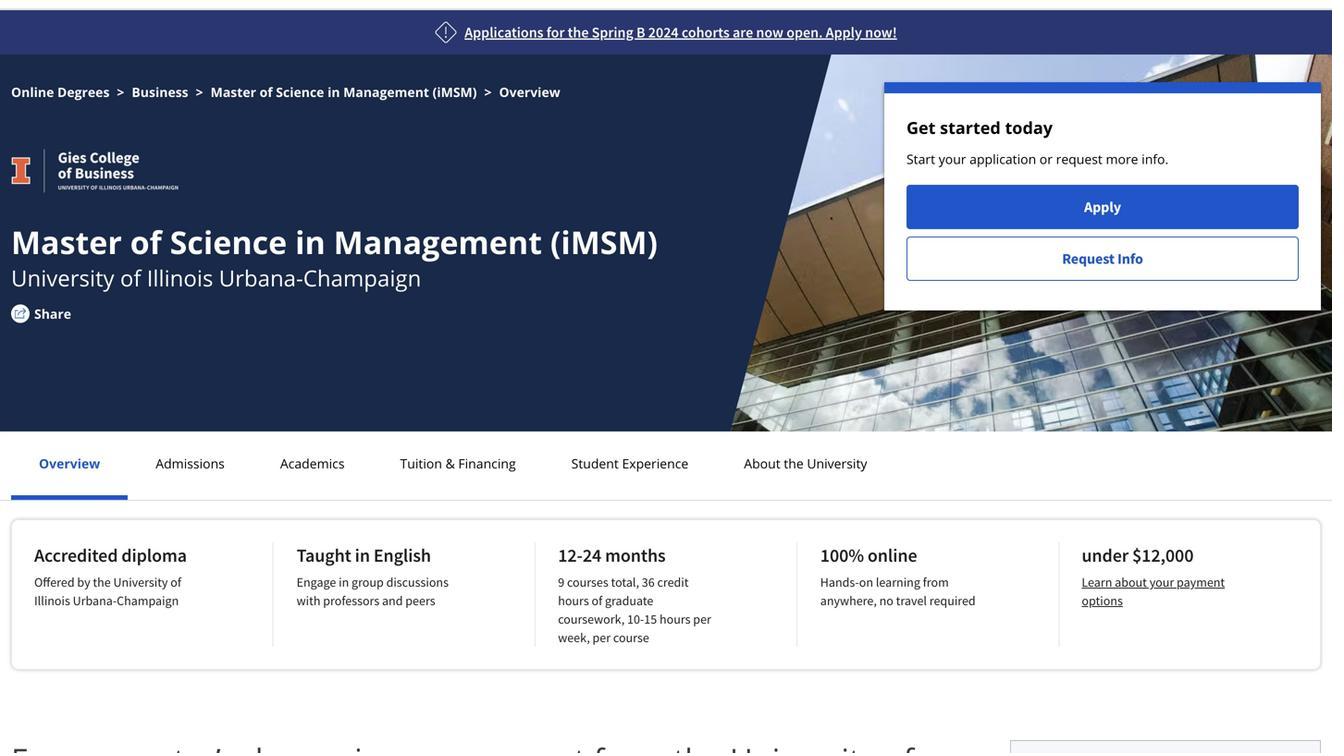 Task type: vqa. For each thing, say whether or not it's contained in the screenshot.
Join
no



Task type: describe. For each thing, give the bounding box(es) containing it.
admissions
[[156, 455, 225, 473]]

share button
[[11, 304, 99, 324]]

cohorts
[[682, 23, 730, 42]]

request
[[1062, 250, 1115, 268]]

b
[[636, 23, 645, 42]]

now!
[[865, 23, 897, 42]]

start your application or request more info.
[[907, 150, 1169, 168]]

learning
[[876, 574, 920, 591]]

request info button
[[907, 237, 1299, 281]]

experience
[[622, 455, 688, 473]]

or
[[1040, 150, 1053, 168]]

learn
[[1082, 574, 1112, 591]]

admissions link
[[150, 455, 230, 473]]

get
[[907, 117, 936, 139]]

peers
[[405, 593, 435, 610]]

master of science in management (imsm) university of illinois urbana-champaign
[[11, 221, 658, 293]]

taught
[[297, 544, 351, 568]]

learn about your payment options link
[[1082, 574, 1225, 610]]

taught in english engage in group discussions with professors and peers
[[297, 544, 449, 610]]

36
[[642, 574, 655, 591]]

started
[[940, 117, 1001, 139]]

student
[[571, 455, 619, 473]]

course
[[613, 630, 649, 647]]

champaign inside accredited diploma offered by the university of illinois urbana-champaign
[[117, 593, 179, 610]]

under
[[1082, 544, 1129, 568]]

options
[[1082, 593, 1123, 610]]

coursework,
[[558, 611, 625, 628]]

engage
[[297, 574, 336, 591]]

from
[[923, 574, 949, 591]]

1 vertical spatial university
[[807, 455, 867, 473]]

on
[[859, 574, 873, 591]]

hands-
[[820, 574, 859, 591]]

your inside under $12,000 learn about your payment options
[[1150, 574, 1174, 591]]

group
[[352, 574, 384, 591]]

0 horizontal spatial overview
[[39, 455, 100, 473]]

9
[[558, 574, 564, 591]]

with
[[297, 593, 320, 610]]

12-
[[558, 544, 583, 568]]

diploma
[[121, 544, 187, 568]]

0 vertical spatial hours
[[558, 593, 589, 610]]

accredited diploma offered by the university of illinois urbana-champaign
[[34, 544, 187, 610]]

get started today
[[907, 117, 1053, 139]]

university of illinois urbana-champaign image
[[11, 149, 179, 193]]

0 vertical spatial management
[[343, 83, 429, 101]]

travel
[[896, 593, 927, 610]]

university inside accredited diploma offered by the university of illinois urbana-champaign
[[113, 574, 168, 591]]

tuition
[[400, 455, 442, 473]]

2024
[[648, 23, 679, 42]]

degrees
[[57, 83, 110, 101]]

academics link
[[275, 455, 350, 473]]

and
[[382, 593, 403, 610]]

under $12,000 learn about your payment options
[[1082, 544, 1225, 610]]

1 horizontal spatial per
[[693, 611, 711, 628]]

the inside accredited diploma offered by the university of illinois urbana-champaign
[[93, 574, 111, 591]]

share
[[34, 305, 71, 323]]

more
[[1106, 150, 1138, 168]]

by
[[77, 574, 90, 591]]

applications for the spring b 2024 cohorts are now open. apply now!
[[465, 23, 897, 42]]

student experience
[[571, 455, 688, 473]]

professors
[[323, 593, 379, 610]]

apply button
[[907, 185, 1299, 229]]

100%
[[820, 544, 864, 568]]

total,
[[611, 574, 639, 591]]

courses
[[567, 574, 608, 591]]

financing
[[458, 455, 516, 473]]

0 vertical spatial overview
[[499, 83, 560, 101]]

no
[[879, 593, 893, 610]]

0 horizontal spatial per
[[592, 630, 611, 647]]

week,
[[558, 630, 590, 647]]

apply inside apply button
[[1084, 198, 1121, 216]]

10-
[[627, 611, 644, 628]]

application
[[970, 150, 1036, 168]]

3 > from the left
[[484, 83, 492, 101]]

online
[[11, 83, 54, 101]]

are
[[733, 23, 753, 42]]

online degrees > business > master of science in management (imsm) > overview
[[11, 83, 560, 101]]

0 vertical spatial (imsm)
[[433, 83, 477, 101]]

online degrees link
[[11, 83, 110, 101]]



Task type: locate. For each thing, give the bounding box(es) containing it.
1 horizontal spatial apply
[[1084, 198, 1121, 216]]

management inside master of science in management (imsm) university of illinois urbana-champaign
[[334, 221, 542, 264]]

0 horizontal spatial (imsm)
[[433, 83, 477, 101]]

the
[[568, 23, 589, 42], [784, 455, 804, 473], [93, 574, 111, 591]]

0 vertical spatial urbana-
[[219, 263, 303, 293]]

0 horizontal spatial champaign
[[117, 593, 179, 610]]

apply up request info button
[[1084, 198, 1121, 216]]

urbana- inside master of science in management (imsm) university of illinois urbana-champaign
[[219, 263, 303, 293]]

of inside accredited diploma offered by the university of illinois urbana-champaign
[[170, 574, 181, 591]]

> right business
[[196, 83, 203, 101]]

tuition & financing
[[400, 455, 516, 473]]

champaign
[[303, 263, 421, 293], [117, 593, 179, 610]]

0 vertical spatial illinois
[[147, 263, 213, 293]]

master right business link
[[211, 83, 256, 101]]

1 vertical spatial urbana-
[[73, 593, 117, 610]]

university right about
[[807, 455, 867, 473]]

per down coursework,
[[592, 630, 611, 647]]

university
[[11, 263, 114, 293], [807, 455, 867, 473], [113, 574, 168, 591]]

0 vertical spatial university
[[11, 263, 114, 293]]

1 vertical spatial overview
[[39, 455, 100, 473]]

in
[[328, 83, 340, 101], [295, 221, 325, 264], [355, 544, 370, 568], [339, 574, 349, 591]]

science inside master of science in management (imsm) university of illinois urbana-champaign
[[170, 221, 287, 264]]

2 vertical spatial university
[[113, 574, 168, 591]]

info
[[1117, 250, 1143, 268]]

1 > from the left
[[117, 83, 124, 101]]

(imsm) inside master of science in management (imsm) university of illinois urbana-champaign
[[550, 221, 658, 264]]

about the university link
[[738, 455, 873, 473]]

anywhere,
[[820, 593, 877, 610]]

0 horizontal spatial master
[[11, 221, 122, 264]]

overview link
[[33, 455, 106, 473]]

1 vertical spatial illinois
[[34, 593, 70, 610]]

1 vertical spatial hours
[[660, 611, 691, 628]]

of inside 12-24 months 9 courses total, 36 credit hours of graduate coursework, 10-15 hours per week, per course
[[592, 593, 602, 610]]

graduate
[[605, 593, 653, 610]]

1 horizontal spatial hours
[[660, 611, 691, 628]]

1 horizontal spatial your
[[1150, 574, 1174, 591]]

months
[[605, 544, 666, 568]]

0 horizontal spatial urbana-
[[73, 593, 117, 610]]

english
[[374, 544, 431, 568]]

1 vertical spatial management
[[334, 221, 542, 264]]

&
[[445, 455, 455, 473]]

info.
[[1142, 150, 1169, 168]]

the right by
[[93, 574, 111, 591]]

0 horizontal spatial >
[[117, 83, 124, 101]]

about the university
[[744, 455, 867, 473]]

of
[[260, 83, 273, 101], [130, 221, 162, 264], [120, 263, 141, 293], [170, 574, 181, 591], [592, 593, 602, 610]]

for
[[546, 23, 565, 42]]

university up share button
[[11, 263, 114, 293]]

today
[[1005, 117, 1053, 139]]

2 horizontal spatial >
[[484, 83, 492, 101]]

0 vertical spatial per
[[693, 611, 711, 628]]

academics
[[280, 455, 345, 473]]

master up share button
[[11, 221, 122, 264]]

applications for the spring b 2024 cohorts are now open. apply now! link
[[465, 23, 897, 42]]

business
[[132, 83, 188, 101]]

discussions
[[386, 574, 449, 591]]

illinois inside master of science in management (imsm) university of illinois urbana-champaign
[[147, 263, 213, 293]]

university inside master of science in management (imsm) university of illinois urbana-champaign
[[11, 263, 114, 293]]

about
[[1115, 574, 1147, 591]]

2 > from the left
[[196, 83, 203, 101]]

1 vertical spatial the
[[784, 455, 804, 473]]

the right for
[[568, 23, 589, 42]]

>
[[117, 83, 124, 101], [196, 83, 203, 101], [484, 83, 492, 101]]

> right degrees
[[117, 83, 124, 101]]

> down applications
[[484, 83, 492, 101]]

hours down the 9 at left bottom
[[558, 593, 589, 610]]

0 horizontal spatial hours
[[558, 593, 589, 610]]

2 vertical spatial the
[[93, 574, 111, 591]]

credit
[[657, 574, 689, 591]]

1 vertical spatial champaign
[[117, 593, 179, 610]]

12-24 months 9 courses total, 36 credit hours of graduate coursework, 10-15 hours per week, per course
[[558, 544, 711, 647]]

master
[[211, 83, 256, 101], [11, 221, 122, 264]]

online
[[868, 544, 917, 568]]

(imsm)
[[433, 83, 477, 101], [550, 221, 658, 264]]

2 horizontal spatial the
[[784, 455, 804, 473]]

1 horizontal spatial champaign
[[303, 263, 421, 293]]

your right start
[[939, 150, 966, 168]]

1 vertical spatial master
[[11, 221, 122, 264]]

illinois inside accredited diploma offered by the university of illinois urbana-champaign
[[34, 593, 70, 610]]

overview up accredited
[[39, 455, 100, 473]]

request info
[[1062, 250, 1143, 268]]

your down $12,000
[[1150, 574, 1174, 591]]

start
[[907, 150, 935, 168]]

offered
[[34, 574, 75, 591]]

hours
[[558, 593, 589, 610], [660, 611, 691, 628]]

0 vertical spatial master
[[211, 83, 256, 101]]

1 horizontal spatial master
[[211, 83, 256, 101]]

master inside master of science in management (imsm) university of illinois urbana-champaign
[[11, 221, 122, 264]]

0 vertical spatial the
[[568, 23, 589, 42]]

open.
[[786, 23, 823, 42]]

15
[[644, 611, 657, 628]]

1 horizontal spatial the
[[568, 23, 589, 42]]

master of science in management (imsm) link
[[211, 83, 477, 101]]

$12,000
[[1132, 544, 1194, 568]]

0 horizontal spatial illinois
[[34, 593, 70, 610]]

hours right 15
[[660, 611, 691, 628]]

overview down applications
[[499, 83, 560, 101]]

0 vertical spatial your
[[939, 150, 966, 168]]

about
[[744, 455, 780, 473]]

student experience link
[[566, 455, 694, 473]]

1 horizontal spatial urbana-
[[219, 263, 303, 293]]

applications
[[465, 23, 544, 42]]

spring
[[592, 23, 634, 42]]

per right 15
[[693, 611, 711, 628]]

apply left the now!
[[826, 23, 862, 42]]

in inside master of science in management (imsm) university of illinois urbana-champaign
[[295, 221, 325, 264]]

business link
[[132, 83, 188, 101]]

payment
[[1177, 574, 1225, 591]]

accredited
[[34, 544, 118, 568]]

0 horizontal spatial your
[[939, 150, 966, 168]]

illinois
[[147, 263, 213, 293], [34, 593, 70, 610]]

management
[[343, 83, 429, 101], [334, 221, 542, 264]]

0 horizontal spatial the
[[93, 574, 111, 591]]

your
[[939, 150, 966, 168], [1150, 574, 1174, 591]]

overview
[[499, 83, 560, 101], [39, 455, 100, 473]]

now
[[756, 23, 784, 42]]

1 horizontal spatial overview
[[499, 83, 560, 101]]

24
[[583, 544, 601, 568]]

university down "diploma"
[[113, 574, 168, 591]]

1 horizontal spatial illinois
[[147, 263, 213, 293]]

1 vertical spatial per
[[592, 630, 611, 647]]

1 horizontal spatial (imsm)
[[550, 221, 658, 264]]

1 vertical spatial science
[[170, 221, 287, 264]]

1 vertical spatial your
[[1150, 574, 1174, 591]]

100% online hands-on learning from anywhere, no travel required
[[820, 544, 976, 610]]

urbana- inside accredited diploma offered by the university of illinois urbana-champaign
[[73, 593, 117, 610]]

0 horizontal spatial apply
[[826, 23, 862, 42]]

0 vertical spatial champaign
[[303, 263, 421, 293]]

required
[[929, 593, 976, 610]]

1 vertical spatial (imsm)
[[550, 221, 658, 264]]

0 vertical spatial science
[[276, 83, 324, 101]]

champaign inside master of science in management (imsm) university of illinois urbana-champaign
[[303, 263, 421, 293]]

0 vertical spatial apply
[[826, 23, 862, 42]]

apply
[[826, 23, 862, 42], [1084, 198, 1121, 216]]

the right about
[[784, 455, 804, 473]]

science
[[276, 83, 324, 101], [170, 221, 287, 264]]

1 vertical spatial apply
[[1084, 198, 1121, 216]]

1 horizontal spatial >
[[196, 83, 203, 101]]



